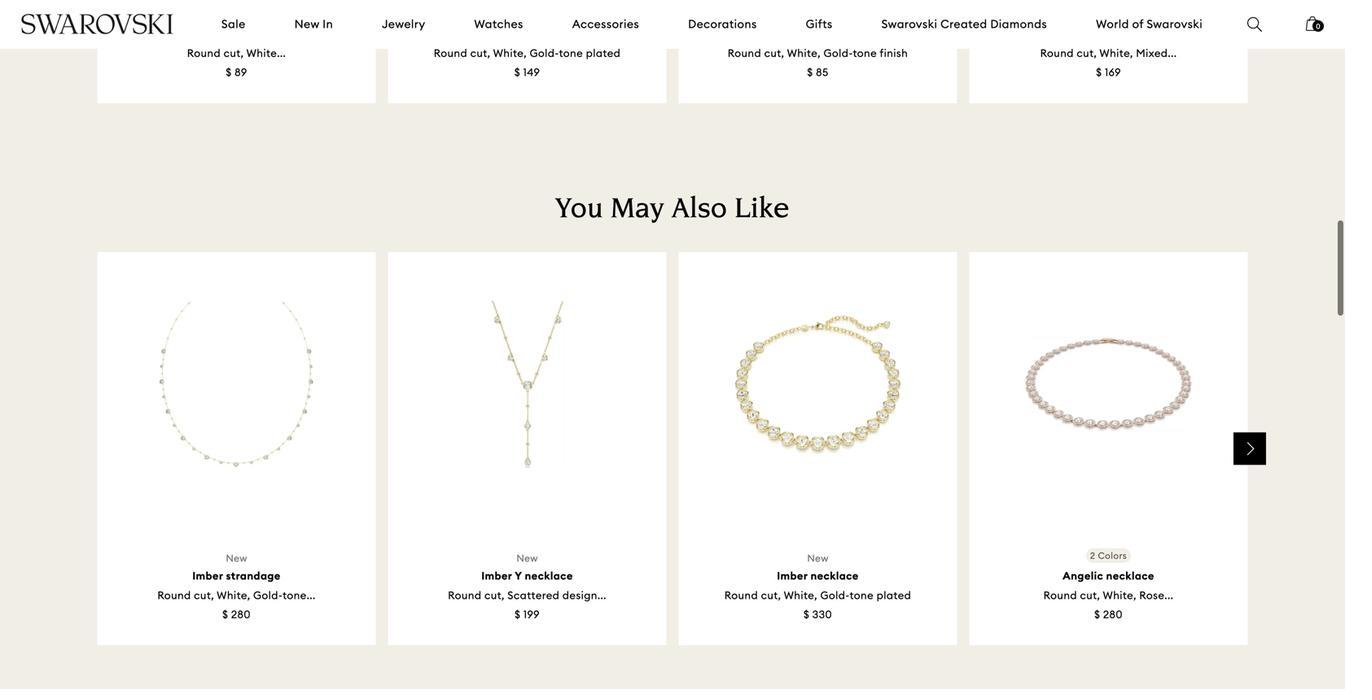 Task type: vqa. For each thing, say whether or not it's contained in the screenshot.


Task type: describe. For each thing, give the bounding box(es) containing it.
world
[[1096, 17, 1130, 31]]

$ 330
[[804, 608, 833, 622]]

$ 169
[[1097, 66, 1121, 79]]

search image image
[[1248, 17, 1263, 32]]

stud
[[218, 27, 242, 41]]

2
[[1091, 551, 1096, 562]]

y
[[515, 570, 522, 583]]

round inside new imber bracelet round cut, white, gold-tone plated $ 149
[[434, 47, 468, 60]]

in
[[323, 17, 333, 31]]

round inside new imber y necklace round cut, scattered design... $ 199
[[448, 589, 482, 603]]

gold- inside 3 colors vittore ring round cut, white, gold-tone finish $ 85
[[824, 47, 853, 60]]

new imber strandage round cut, white, gold-tone... $ 280
[[157, 553, 316, 622]]

new in
[[295, 17, 333, 31]]

cut, inside "new imber strandage round cut, white, gold-tone... $ 280"
[[194, 589, 214, 603]]

imber for drop
[[1056, 27, 1087, 41]]

white, inside the new imber necklace round cut, white, gold-tone plated $ 330
[[784, 589, 818, 603]]

3 colors vittore ring round cut, white, gold-tone finish $ 85
[[728, 8, 908, 79]]

round inside 3 colors vittore ring round cut, white, gold-tone finish $ 85
[[728, 47, 762, 60]]

white, inside the 2 colors angelic necklace round cut, white, rose... $ 280
[[1103, 589, 1137, 603]]

strandage
[[226, 570, 281, 583]]

sale link
[[221, 16, 246, 32]]

new for new imber y necklace round cut, scattered design... $ 199
[[517, 553, 538, 565]]

mixed...
[[1137, 47, 1177, 60]]

next image
[[1234, 433, 1267, 466]]

$ 280 for cut,
[[1095, 608, 1123, 622]]

$ 85
[[808, 66, 829, 79]]

new for new imber bracelet round cut, white, gold-tone plated $ 149
[[517, 10, 538, 22]]

imber for necklace
[[777, 570, 808, 583]]

bracelet
[[522, 27, 567, 41]]

angelic
[[1063, 570, 1104, 583]]

ring
[[828, 27, 849, 41]]

rose...
[[1140, 589, 1174, 603]]

2 colors angelic necklace round cut, white, rose... $ 280
[[1044, 551, 1174, 622]]

$ 280 for white,
[[222, 608, 251, 622]]

new for new imber drop earrings round cut, white, mixed... $ 169
[[1098, 10, 1120, 22]]

round inside the new imber necklace round cut, white, gold-tone plated $ 330
[[725, 589, 758, 603]]

scattered
[[508, 589, 560, 603]]

cut, inside the new imber necklace round cut, white, gold-tone plated $ 330
[[761, 589, 781, 603]]

gold- for bracelet
[[530, 47, 559, 60]]

vittore
[[787, 27, 825, 41]]

product slide element containing imber strandage
[[95, 253, 1250, 646]]

like
[[735, 196, 790, 225]]

plated for bracelet
[[586, 47, 621, 60]]

tone for necklace
[[850, 589, 874, 603]]

jewelry
[[382, 17, 426, 31]]

accessories
[[572, 17, 640, 31]]

cut, inside 3 colors vittore ring round cut, white, gold-tone finish $ 85
[[765, 47, 785, 60]]

0
[[1317, 22, 1321, 31]]

new for new imber stud earrings round cut, white... $ 89
[[226, 10, 247, 22]]

region containing imber strandage
[[95, 253, 1267, 646]]

new imber necklace round cut, white, gold-tone plated $ 330
[[725, 553, 912, 622]]

swarovski created diamonds
[[882, 17, 1048, 31]]

new imber stud earrings round cut, white... $ 89
[[185, 10, 289, 79]]

cut, inside new imber bracelet round cut, white, gold-tone plated $ 149
[[470, 47, 491, 60]]

$ 89
[[226, 66, 247, 79]]

new for new imber strandage round cut, white, gold-tone... $ 280
[[226, 553, 247, 565]]

diamonds
[[991, 17, 1048, 31]]

earrings for white,
[[1117, 27, 1162, 41]]



Task type: locate. For each thing, give the bounding box(es) containing it.
new up $ 330
[[808, 553, 829, 565]]

earrings up mixed...
[[1117, 27, 1162, 41]]

0 horizontal spatial swarovski
[[882, 17, 938, 31]]

1 swarovski from the left
[[882, 17, 938, 31]]

imber left drop
[[1056, 27, 1087, 41]]

imber inside "new imber strandage round cut, white, gold-tone... $ 280"
[[192, 570, 223, 583]]

plated inside new imber bracelet round cut, white, gold-tone plated $ 149
[[586, 47, 621, 60]]

decorations
[[688, 17, 757, 31]]

gold- for necklace
[[821, 589, 850, 603]]

new inside new imber y necklace round cut, scattered design... $ 199
[[517, 553, 538, 565]]

1 earrings from the left
[[244, 27, 289, 41]]

gifts
[[806, 17, 833, 31]]

2 horizontal spatial necklace
[[1107, 570, 1155, 583]]

0 horizontal spatial $ 280
[[222, 608, 251, 622]]

white,
[[493, 47, 527, 60], [787, 47, 821, 60], [1100, 47, 1134, 60], [217, 589, 250, 603], [784, 589, 818, 603], [1103, 589, 1137, 603]]

cut, inside new imber y necklace round cut, scattered design... $ 199
[[485, 589, 505, 603]]

imber for y
[[482, 570, 512, 583]]

you
[[556, 196, 603, 225]]

white, up $ 330
[[784, 589, 818, 603]]

colors
[[808, 8, 837, 19], [1098, 551, 1127, 562]]

0 horizontal spatial colors
[[808, 8, 837, 19]]

sale
[[221, 17, 246, 31]]

new for new imber necklace round cut, white, gold-tone plated $ 330
[[808, 553, 829, 565]]

plated inside the new imber necklace round cut, white, gold-tone plated $ 330
[[877, 589, 912, 603]]

region
[[95, 253, 1267, 646]]

$ 280 inside the 2 colors angelic necklace round cut, white, rose... $ 280
[[1095, 608, 1123, 622]]

colors right 3
[[808, 8, 837, 19]]

imber for stud
[[185, 27, 216, 41]]

imber inside new imber drop earrings round cut, white, mixed... $ 169
[[1056, 27, 1087, 41]]

white...
[[246, 47, 286, 60]]

white, up the $ 149
[[493, 47, 527, 60]]

$ 280 down the strandage
[[222, 608, 251, 622]]

white, left rose...
[[1103, 589, 1137, 603]]

gold- down the strandage
[[253, 589, 283, 603]]

new inside "new imber strandage round cut, white, gold-tone... $ 280"
[[226, 553, 247, 565]]

necklace inside new imber y necklace round cut, scattered design... $ 199
[[525, 570, 573, 583]]

1 necklace from the left
[[525, 570, 573, 583]]

new imber drop earrings round cut, white, mixed... $ 169
[[1041, 10, 1177, 79]]

tone inside 3 colors vittore ring round cut, white, gold-tone finish $ 85
[[853, 47, 877, 60]]

new in link
[[295, 16, 333, 32]]

$ 149
[[515, 66, 540, 79]]

imber up $ 330
[[777, 570, 808, 583]]

round inside new imber stud earrings round cut, white... $ 89
[[187, 47, 221, 60]]

product slide element
[[95, 0, 1250, 103], [95, 253, 1250, 646]]

new up drop
[[1098, 10, 1120, 22]]

earrings
[[244, 27, 289, 41], [1117, 27, 1162, 41]]

cut, inside new imber stud earrings round cut, white... $ 89
[[224, 47, 244, 60]]

gold- down bracelet at top
[[530, 47, 559, 60]]

1 vertical spatial product slide element
[[95, 253, 1250, 646]]

new up y
[[517, 553, 538, 565]]

colors for ring
[[808, 8, 837, 19]]

necklace up rose...
[[1107, 570, 1155, 583]]

3 necklace from the left
[[1107, 570, 1155, 583]]

tone
[[559, 47, 583, 60], [853, 47, 877, 60], [850, 589, 874, 603]]

0 horizontal spatial plated
[[586, 47, 621, 60]]

new imber bracelet round cut, white, gold-tone plated $ 149
[[434, 10, 621, 79]]

0 vertical spatial product slide element
[[95, 0, 1250, 103]]

of
[[1133, 17, 1144, 31]]

finish
[[880, 47, 908, 60]]

new imber y necklace round cut, scattered design... $ 199
[[448, 553, 607, 622]]

imber left stud
[[185, 27, 216, 41]]

product slide element containing imber stud earrings
[[95, 0, 1250, 103]]

new up the strandage
[[226, 553, 247, 565]]

new inside the new imber necklace round cut, white, gold-tone plated $ 330
[[808, 553, 829, 565]]

imber for strandage
[[192, 570, 223, 583]]

new up bracelet at top
[[517, 10, 538, 22]]

gold-
[[530, 47, 559, 60], [824, 47, 853, 60], [253, 589, 283, 603], [821, 589, 850, 603]]

imber
[[185, 27, 216, 41], [488, 27, 519, 41], [1056, 27, 1087, 41], [192, 570, 223, 583], [482, 570, 512, 583], [777, 570, 808, 583]]

white, inside new imber drop earrings round cut, white, mixed... $ 169
[[1100, 47, 1134, 60]]

round inside new imber drop earrings round cut, white, mixed... $ 169
[[1041, 47, 1074, 60]]

colors inside 3 colors vittore ring round cut, white, gold-tone finish $ 85
[[808, 8, 837, 19]]

watches link
[[474, 16, 524, 32]]

new left in at the left top
[[295, 17, 320, 31]]

cart-mobile image image
[[1307, 16, 1320, 31]]

1 horizontal spatial necklace
[[811, 570, 859, 583]]

0 vertical spatial plated
[[586, 47, 621, 60]]

white, inside 3 colors vittore ring round cut, white, gold-tone finish $ 85
[[787, 47, 821, 60]]

new for new in
[[295, 17, 320, 31]]

swarovski created diamonds link
[[882, 16, 1048, 32]]

necklace up $ 330
[[811, 570, 859, 583]]

tone inside the new imber necklace round cut, white, gold-tone plated $ 330
[[850, 589, 874, 603]]

1 $ 280 from the left
[[222, 608, 251, 622]]

tone...
[[283, 589, 316, 603]]

earrings up white...
[[244, 27, 289, 41]]

decorations link
[[688, 16, 757, 32]]

necklace
[[525, 570, 573, 583], [811, 570, 859, 583], [1107, 570, 1155, 583]]

gold- inside new imber bracelet round cut, white, gold-tone plated $ 149
[[530, 47, 559, 60]]

0 horizontal spatial earrings
[[244, 27, 289, 41]]

new up stud
[[226, 10, 247, 22]]

imber inside new imber y necklace round cut, scattered design... $ 199
[[482, 570, 512, 583]]

1 horizontal spatial plated
[[877, 589, 912, 603]]

2 swarovski from the left
[[1147, 17, 1203, 31]]

1 vertical spatial colors
[[1098, 551, 1127, 562]]

earrings inside new imber drop earrings round cut, white, mixed... $ 169
[[1117, 27, 1162, 41]]

2 $ 280 from the left
[[1095, 608, 1123, 622]]

tone inside new imber bracelet round cut, white, gold-tone plated $ 149
[[559, 47, 583, 60]]

1 horizontal spatial $ 280
[[1095, 608, 1123, 622]]

gold- inside "new imber strandage round cut, white, gold-tone... $ 280"
[[253, 589, 283, 603]]

white, down the strandage
[[217, 589, 250, 603]]

$ 199
[[515, 608, 540, 622]]

swarovski
[[882, 17, 938, 31], [1147, 17, 1203, 31]]

imber inside new imber bracelet round cut, white, gold-tone plated $ 149
[[488, 27, 519, 41]]

jewelry link
[[382, 16, 426, 32]]

imber left the strandage
[[192, 570, 223, 583]]

gold- down ring
[[824, 47, 853, 60]]

earrings for white...
[[244, 27, 289, 41]]

2 necklace from the left
[[811, 570, 859, 583]]

colors inside the 2 colors angelic necklace round cut, white, rose... $ 280
[[1098, 551, 1127, 562]]

cut, inside the 2 colors angelic necklace round cut, white, rose... $ 280
[[1081, 589, 1101, 603]]

round
[[187, 47, 221, 60], [434, 47, 468, 60], [728, 47, 762, 60], [1041, 47, 1074, 60], [157, 589, 191, 603], [448, 589, 482, 603], [725, 589, 758, 603], [1044, 589, 1078, 603]]

cut, inside new imber drop earrings round cut, white, mixed... $ 169
[[1077, 47, 1097, 60]]

$ 280 inside "new imber strandage round cut, white, gold-tone... $ 280"
[[222, 608, 251, 622]]

1 product slide element from the top
[[95, 0, 1250, 103]]

created
[[941, 17, 988, 31]]

colors for necklace
[[1098, 551, 1127, 562]]

necklace inside the new imber necklace round cut, white, gold-tone plated $ 330
[[811, 570, 859, 583]]

cut,
[[224, 47, 244, 60], [470, 47, 491, 60], [765, 47, 785, 60], [1077, 47, 1097, 60], [194, 589, 214, 603], [485, 589, 505, 603], [761, 589, 781, 603], [1081, 589, 1101, 603]]

gold- inside the new imber necklace round cut, white, gold-tone plated $ 330
[[821, 589, 850, 603]]

0 horizontal spatial necklace
[[525, 570, 573, 583]]

necklace for round cut, scattered design...
[[525, 570, 573, 583]]

2 earrings from the left
[[1117, 27, 1162, 41]]

imber inside the new imber necklace round cut, white, gold-tone plated $ 330
[[777, 570, 808, 583]]

new inside new imber stud earrings round cut, white... $ 89
[[226, 10, 247, 22]]

may
[[611, 196, 665, 225]]

colors right 2 in the bottom of the page
[[1098, 551, 1127, 562]]

white, inside new imber bracelet round cut, white, gold-tone plated $ 149
[[493, 47, 527, 60]]

swarovski image
[[20, 14, 174, 34]]

0 link
[[1307, 15, 1324, 42]]

imber left y
[[482, 570, 512, 583]]

also
[[672, 196, 727, 225]]

imber inside new imber stud earrings round cut, white... $ 89
[[185, 27, 216, 41]]

necklace inside the 2 colors angelic necklace round cut, white, rose... $ 280
[[1107, 570, 1155, 583]]

swarovski up finish
[[882, 17, 938, 31]]

world of swarovski link
[[1096, 16, 1203, 32]]

new inside new imber drop earrings round cut, white, mixed... $ 169
[[1098, 10, 1120, 22]]

round inside the 2 colors angelic necklace round cut, white, rose... $ 280
[[1044, 589, 1078, 603]]

design...
[[563, 589, 607, 603]]

1 horizontal spatial colors
[[1098, 551, 1127, 562]]

watches
[[474, 17, 524, 31]]

plated for necklace
[[877, 589, 912, 603]]

earrings inside new imber stud earrings round cut, white... $ 89
[[244, 27, 289, 41]]

3
[[800, 8, 805, 19]]

swarovski up mixed...
[[1147, 17, 1203, 31]]

2 product slide element from the top
[[95, 253, 1250, 646]]

1 horizontal spatial earrings
[[1117, 27, 1162, 41]]

new
[[226, 10, 247, 22], [517, 10, 538, 22], [1098, 10, 1120, 22], [295, 17, 320, 31], [226, 553, 247, 565], [517, 553, 538, 565], [808, 553, 829, 565]]

round inside "new imber strandage round cut, white, gold-tone... $ 280"
[[157, 589, 191, 603]]

new inside new imber bracelet round cut, white, gold-tone plated $ 149
[[517, 10, 538, 22]]

plated
[[586, 47, 621, 60], [877, 589, 912, 603]]

gold- for strandage
[[253, 589, 283, 603]]

$ 280 down angelic
[[1095, 608, 1123, 622]]

accessories link
[[572, 16, 640, 32]]

world of swarovski
[[1096, 17, 1203, 31]]

imber left bracelet at top
[[488, 27, 519, 41]]

$ 280
[[222, 608, 251, 622], [1095, 608, 1123, 622]]

imber for bracelet
[[488, 27, 519, 41]]

drop
[[1090, 27, 1115, 41]]

tone for bracelet
[[559, 47, 583, 60]]

you may also like
[[556, 196, 790, 225]]

necklace up scattered
[[525, 570, 573, 583]]

gifts link
[[806, 16, 833, 32]]

1 vertical spatial plated
[[877, 589, 912, 603]]

white, down vittore
[[787, 47, 821, 60]]

white, inside "new imber strandage round cut, white, gold-tone... $ 280"
[[217, 589, 250, 603]]

0 vertical spatial colors
[[808, 8, 837, 19]]

gold- up $ 330
[[821, 589, 850, 603]]

white, up the $ 169
[[1100, 47, 1134, 60]]

necklace for round cut, white, rose...
[[1107, 570, 1155, 583]]

1 horizontal spatial swarovski
[[1147, 17, 1203, 31]]



